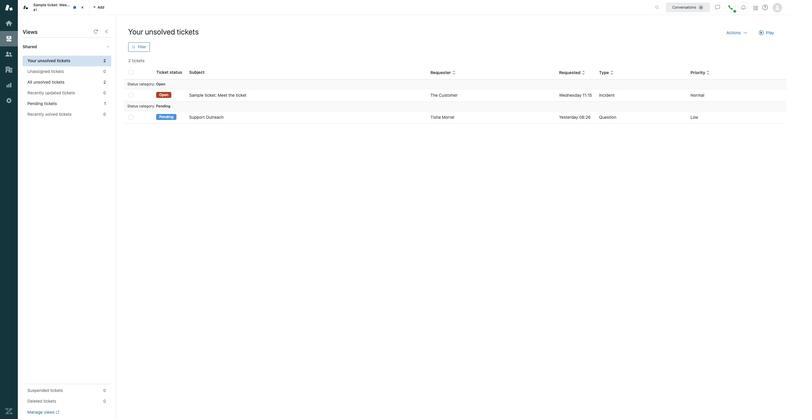 Task type: vqa. For each thing, say whether or not it's contained in the screenshot.
Test
no



Task type: describe. For each thing, give the bounding box(es) containing it.
0 vertical spatial unsolved
[[145, 27, 175, 36]]

views image
[[5, 35, 13, 43]]

unassigned
[[27, 69, 50, 74]]

support
[[189, 115, 205, 120]]

tab containing sample ticket: meet the ticket
[[18, 0, 89, 15]]

priority button
[[691, 70, 710, 75]]

zendesk image
[[5, 408, 13, 415]]

recently solved tickets
[[27, 112, 72, 117]]

0 for deleted tickets
[[103, 399, 106, 404]]

open inside row
[[159, 93, 169, 97]]

main element
[[0, 0, 18, 419]]

customers image
[[5, 50, 13, 58]]

views
[[44, 410, 55, 415]]

category: for open
[[139, 82, 155, 86]]

the
[[431, 93, 438, 98]]

the customer
[[431, 93, 458, 98]]

refresh views pane image
[[93, 29, 98, 34]]

support outreach link
[[189, 114, 224, 120]]

pending down status category: open
[[156, 104, 170, 108]]

meet for sample ticket: meet the ticket #1
[[59, 3, 68, 7]]

0 for recently updated tickets
[[103, 90, 106, 95]]

views
[[23, 29, 38, 35]]

filter button
[[128, 42, 150, 52]]

normal
[[691, 93, 705, 98]]

1 vertical spatial your
[[27, 58, 37, 63]]

all
[[27, 79, 32, 85]]

row containing sample ticket: meet the ticket
[[124, 89, 787, 101]]

support outreach
[[189, 115, 224, 120]]

recently for recently solved tickets
[[27, 112, 44, 117]]

collapse views pane image
[[104, 29, 109, 34]]

1 vertical spatial unsolved
[[38, 58, 56, 63]]

ticket
[[156, 70, 169, 75]]

status
[[170, 70, 182, 75]]

button displays agent's chat status as invisible. image
[[716, 5, 720, 10]]

tisha morrel
[[431, 115, 455, 120]]

shared
[[23, 44, 37, 49]]

customer
[[439, 93, 458, 98]]

pending for pending
[[159, 115, 174, 119]]

actions
[[727, 30, 741, 35]]

question
[[600, 115, 617, 120]]

requester
[[431, 70, 451, 75]]

1
[[104, 101, 106, 106]]

requested button
[[559, 70, 586, 75]]

unassigned tickets
[[27, 69, 64, 74]]

updated
[[45, 90, 61, 95]]

morrel
[[442, 115, 455, 120]]

subject
[[189, 70, 205, 75]]

type
[[600, 70, 609, 75]]

ticket: for sample ticket: meet the ticket
[[205, 93, 217, 98]]

meet for sample ticket: meet the ticket
[[218, 93, 228, 98]]

sample for sample ticket: meet the ticket
[[189, 93, 204, 98]]

sample ticket: meet the ticket #1
[[33, 3, 86, 12]]

(opens in a new tab) image
[[55, 411, 59, 414]]

status for status category: pending
[[127, 104, 138, 108]]

actions button
[[722, 27, 753, 39]]

2 vertical spatial unsolved
[[33, 79, 51, 85]]

yesterday 08:26
[[559, 115, 591, 120]]

requester button
[[431, 70, 456, 75]]

the for sample ticket: meet the ticket #1
[[69, 3, 75, 7]]

type button
[[600, 70, 614, 75]]

shared heading
[[18, 38, 116, 56]]

category: for pending
[[139, 104, 155, 108]]

close image
[[79, 4, 85, 10]]

outreach
[[206, 115, 224, 120]]

#1
[[33, 8, 37, 12]]

recently updated tickets
[[27, 90, 75, 95]]

2 for your unsolved tickets
[[103, 58, 106, 63]]



Task type: locate. For each thing, give the bounding box(es) containing it.
unsolved down unassigned
[[33, 79, 51, 85]]

pending
[[27, 101, 43, 106], [156, 104, 170, 108], [159, 115, 174, 119]]

reporting image
[[5, 81, 13, 89]]

2 row from the top
[[124, 111, 787, 123]]

tab
[[18, 0, 89, 15]]

2 status from the top
[[127, 104, 138, 108]]

1 vertical spatial recently
[[27, 112, 44, 117]]

organizations image
[[5, 66, 13, 74]]

sample inside sample ticket: meet the ticket #1
[[33, 3, 46, 7]]

5 0 from the top
[[103, 399, 106, 404]]

unsolved up "unassigned tickets"
[[38, 58, 56, 63]]

0
[[103, 69, 106, 74], [103, 90, 106, 95], [103, 112, 106, 117], [103, 388, 106, 393], [103, 399, 106, 404]]

your
[[128, 27, 143, 36], [27, 58, 37, 63]]

sample up support
[[189, 93, 204, 98]]

pending up recently solved tickets
[[27, 101, 43, 106]]

0 vertical spatial your
[[128, 27, 143, 36]]

yesterday
[[559, 115, 578, 120]]

the for sample ticket: meet the ticket
[[229, 93, 235, 98]]

tisha
[[431, 115, 441, 120]]

deleted
[[27, 399, 42, 404]]

tabs tab list
[[18, 0, 649, 15]]

1 vertical spatial row
[[124, 111, 787, 123]]

0 vertical spatial meet
[[59, 3, 68, 7]]

1 horizontal spatial the
[[229, 93, 235, 98]]

2 down collapse views pane image at the left top of page
[[103, 58, 106, 63]]

zendesk products image
[[754, 6, 758, 10]]

meet inside row
[[218, 93, 228, 98]]

0 vertical spatial sample
[[33, 3, 46, 7]]

admin image
[[5, 97, 13, 104]]

pending tickets
[[27, 101, 57, 106]]

status category: open
[[127, 82, 166, 86]]

pending down status category: pending
[[159, 115, 174, 119]]

0 horizontal spatial sample
[[33, 3, 46, 7]]

2 category: from the top
[[139, 104, 155, 108]]

your unsolved tickets up "unassigned tickets"
[[27, 58, 70, 63]]

conversations
[[673, 5, 697, 9]]

deleted tickets
[[27, 399, 56, 404]]

ticket: inside row
[[205, 93, 217, 98]]

2 down filter button
[[128, 58, 131, 63]]

1 category: from the top
[[139, 82, 155, 86]]

1 vertical spatial meet
[[218, 93, 228, 98]]

sample up #1
[[33, 3, 46, 7]]

0 vertical spatial ticket:
[[47, 3, 58, 7]]

solved
[[45, 112, 58, 117]]

ticket:
[[47, 3, 58, 7], [205, 93, 217, 98]]

manage
[[27, 410, 43, 415]]

notifications image
[[742, 5, 746, 10]]

1 horizontal spatial your
[[128, 27, 143, 36]]

1 vertical spatial the
[[229, 93, 235, 98]]

1 0 from the top
[[103, 69, 106, 74]]

status down status category: open
[[127, 104, 138, 108]]

play
[[767, 30, 775, 35]]

tickets
[[177, 27, 199, 36], [57, 58, 70, 63], [132, 58, 145, 63], [51, 69, 64, 74], [52, 79, 65, 85], [62, 90, 75, 95], [44, 101, 57, 106], [59, 112, 72, 117], [50, 388, 63, 393], [43, 399, 56, 404]]

zendesk support image
[[5, 4, 13, 12]]

shared button
[[18, 38, 100, 56]]

filter
[[138, 45, 146, 49]]

1 horizontal spatial meet
[[218, 93, 228, 98]]

0 horizontal spatial meet
[[59, 3, 68, 7]]

incident
[[600, 93, 615, 98]]

manage views link
[[27, 410, 59, 415]]

your up filter button
[[128, 27, 143, 36]]

0 vertical spatial ticket
[[76, 3, 86, 7]]

1 vertical spatial your unsolved tickets
[[27, 58, 70, 63]]

all unsolved tickets
[[27, 79, 65, 85]]

conversations button
[[666, 3, 710, 12]]

1 row from the top
[[124, 89, 787, 101]]

sample inside sample ticket: meet the ticket link
[[189, 93, 204, 98]]

status for status category: open
[[127, 82, 138, 86]]

row
[[124, 89, 787, 101], [124, 111, 787, 123]]

row down customer
[[124, 111, 787, 123]]

2
[[103, 58, 106, 63], [128, 58, 131, 63], [104, 79, 106, 85]]

your unsolved tickets up the filter
[[128, 27, 199, 36]]

1 horizontal spatial sample
[[189, 93, 204, 98]]

0 horizontal spatial your unsolved tickets
[[27, 58, 70, 63]]

1 vertical spatial ticket:
[[205, 93, 217, 98]]

sample ticket: meet the ticket link
[[189, 92, 247, 98]]

2 tickets
[[128, 58, 145, 63]]

0 vertical spatial status
[[127, 82, 138, 86]]

0 vertical spatial category:
[[139, 82, 155, 86]]

low
[[691, 115, 699, 120]]

play button
[[754, 27, 780, 39]]

0 horizontal spatial ticket:
[[47, 3, 58, 7]]

ticket for sample ticket: meet the ticket #1
[[76, 3, 86, 7]]

2 up the 1
[[104, 79, 106, 85]]

category:
[[139, 82, 155, 86], [139, 104, 155, 108]]

ticket status
[[156, 70, 182, 75]]

1 horizontal spatial ticket:
[[205, 93, 217, 98]]

4 0 from the top
[[103, 388, 106, 393]]

2 for all unsolved tickets
[[104, 79, 106, 85]]

ticket: inside sample ticket: meet the ticket #1
[[47, 3, 58, 7]]

get help image
[[763, 5, 768, 10]]

ticket: left close icon
[[47, 3, 58, 7]]

recently down pending tickets
[[27, 112, 44, 117]]

2 recently from the top
[[27, 112, 44, 117]]

3 0 from the top
[[103, 112, 106, 117]]

0 vertical spatial your unsolved tickets
[[128, 27, 199, 36]]

1 horizontal spatial your unsolved tickets
[[128, 27, 199, 36]]

0 for unassigned tickets
[[103, 69, 106, 74]]

ticket inside row
[[236, 93, 247, 98]]

requested
[[559, 70, 581, 75]]

sample for sample ticket: meet the ticket #1
[[33, 3, 46, 7]]

status
[[127, 82, 138, 86], [127, 104, 138, 108]]

1 vertical spatial category:
[[139, 104, 155, 108]]

meet left close icon
[[59, 3, 68, 7]]

0 vertical spatial open
[[156, 82, 166, 86]]

0 horizontal spatial your
[[27, 58, 37, 63]]

get started image
[[5, 19, 13, 27]]

open
[[156, 82, 166, 86], [159, 93, 169, 97]]

wednesday 11:15
[[559, 93, 592, 98]]

open up status category: pending
[[159, 93, 169, 97]]

1 recently from the top
[[27, 90, 44, 95]]

wednesday
[[559, 93, 582, 98]]

ticket inside sample ticket: meet the ticket #1
[[76, 3, 86, 7]]

status category: pending
[[127, 104, 170, 108]]

0 for recently solved tickets
[[103, 112, 106, 117]]

manage views
[[27, 410, 55, 415]]

recently for recently updated tickets
[[27, 90, 44, 95]]

1 vertical spatial sample
[[189, 93, 204, 98]]

meet inside sample ticket: meet the ticket #1
[[59, 3, 68, 7]]

suspended
[[27, 388, 49, 393]]

1 vertical spatial ticket
[[236, 93, 247, 98]]

sample ticket: meet the ticket
[[189, 93, 247, 98]]

ticket for sample ticket: meet the ticket
[[236, 93, 247, 98]]

suspended tickets
[[27, 388, 63, 393]]

meet
[[59, 3, 68, 7], [218, 93, 228, 98]]

2 0 from the top
[[103, 90, 106, 95]]

recently down all
[[27, 90, 44, 95]]

unsolved up the filter
[[145, 27, 175, 36]]

sample
[[33, 3, 46, 7], [189, 93, 204, 98]]

your up unassigned
[[27, 58, 37, 63]]

1 vertical spatial open
[[159, 93, 169, 97]]

row up morrel
[[124, 89, 787, 101]]

0 vertical spatial recently
[[27, 90, 44, 95]]

category: up status category: pending
[[139, 82, 155, 86]]

ticket: for sample ticket: meet the ticket #1
[[47, 3, 58, 7]]

0 vertical spatial row
[[124, 89, 787, 101]]

recently
[[27, 90, 44, 95], [27, 112, 44, 117]]

the inside row
[[229, 93, 235, 98]]

your unsolved tickets
[[128, 27, 199, 36], [27, 58, 70, 63]]

1 horizontal spatial ticket
[[236, 93, 247, 98]]

0 horizontal spatial ticket
[[76, 3, 86, 7]]

pending for pending tickets
[[27, 101, 43, 106]]

unsolved
[[145, 27, 175, 36], [38, 58, 56, 63], [33, 79, 51, 85]]

1 status from the top
[[127, 82, 138, 86]]

category: down status category: open
[[139, 104, 155, 108]]

0 for suspended tickets
[[103, 388, 106, 393]]

0 vertical spatial the
[[69, 3, 75, 7]]

meet up the outreach
[[218, 93, 228, 98]]

0 horizontal spatial the
[[69, 3, 75, 7]]

ticket: up the outreach
[[205, 93, 217, 98]]

row containing support outreach
[[124, 111, 787, 123]]

add button
[[89, 0, 108, 15]]

ticket
[[76, 3, 86, 7], [236, 93, 247, 98]]

08:26
[[580, 115, 591, 120]]

open down ticket
[[156, 82, 166, 86]]

add
[[98, 5, 104, 9]]

11:15
[[583, 93, 592, 98]]

1 vertical spatial status
[[127, 104, 138, 108]]

priority
[[691, 70, 706, 75]]

status down 2 tickets on the left of page
[[127, 82, 138, 86]]

pending inside row
[[159, 115, 174, 119]]

the inside sample ticket: meet the ticket #1
[[69, 3, 75, 7]]

the
[[69, 3, 75, 7], [229, 93, 235, 98]]



